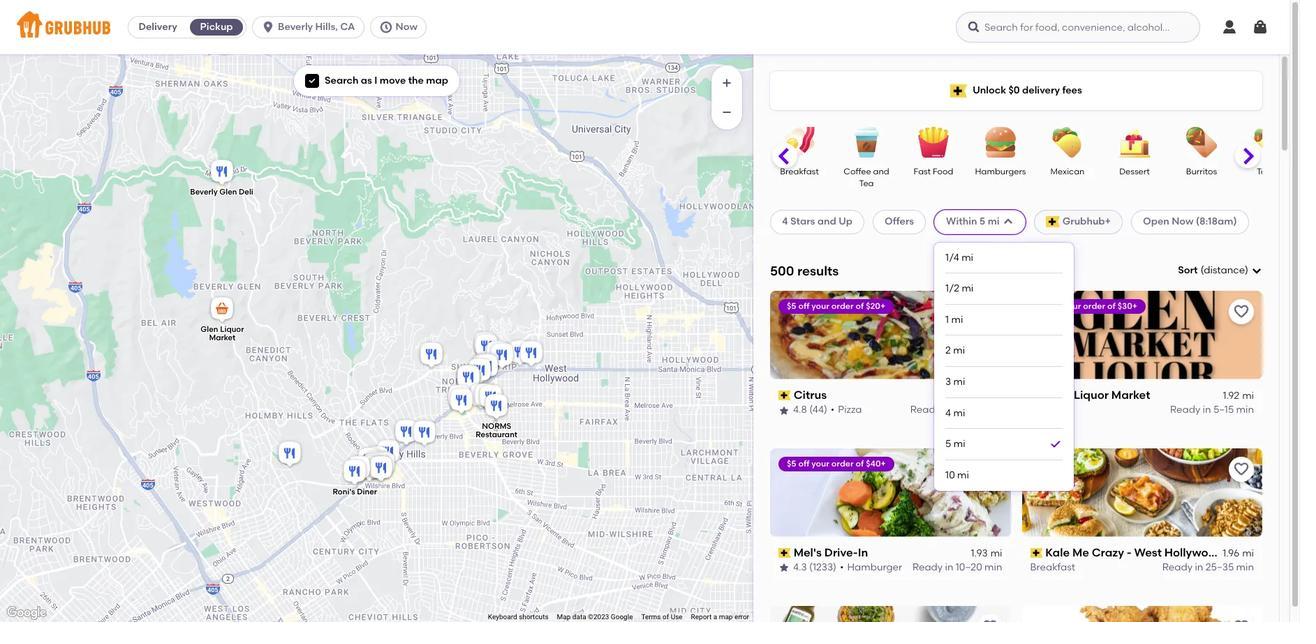 Task type: vqa. For each thing, say whether or not it's contained in the screenshot.
Side
no



Task type: locate. For each thing, give the bounding box(es) containing it.
mi inside 5 mi option
[[954, 439, 965, 451]]

beverly for beverly glen deli
[[190, 188, 217, 197]]

0 horizontal spatial now
[[396, 21, 417, 33]]

your
[[812, 301, 830, 311], [1063, 301, 1081, 311], [812, 459, 830, 469]]

norms restaurant image
[[482, 392, 510, 423]]

1 vertical spatial beverly
[[190, 188, 217, 197]]

tryst caffe image
[[367, 455, 395, 485]]

subscription pass image for glen liquor market
[[1030, 391, 1043, 401]]

4 inside "list box"
[[946, 407, 951, 419]]

map right a
[[719, 614, 733, 622]]

your left $30+
[[1063, 301, 1081, 311]]

da carla caffe image
[[345, 455, 373, 485]]

google
[[611, 614, 633, 622]]

min down 1.93 mi
[[985, 562, 1002, 574]]

1 vertical spatial glen liquor market
[[1045, 389, 1150, 402]]

subscription pass image left kale
[[1030, 549, 1043, 559]]

1/4
[[946, 252, 959, 264]]

glen inside glen liquor market
[[200, 325, 218, 335]]

5 mi option
[[946, 430, 1063, 461]]

grubhub plus flag logo image left the unlock
[[950, 84, 967, 97]]

beverly inside button
[[278, 21, 313, 33]]

open now (8:18am)
[[1143, 216, 1237, 228]]

5
[[980, 216, 985, 228], [946, 439, 951, 451]]

star icon image down subscription pass icon
[[779, 563, 790, 574]]

1 vertical spatial star icon image
[[779, 563, 790, 574]]

the
[[408, 75, 424, 87]]

mi for 3 mi
[[954, 376, 965, 388]]

now up the
[[396, 21, 417, 33]]

and inside coffee and tea
[[873, 167, 889, 177]]

4 left the 20–30
[[946, 407, 951, 419]]

2 horizontal spatial glen
[[1045, 389, 1071, 402]]

ready for kale me crazy - west hollywood
[[1162, 562, 1193, 574]]

1/2 mi
[[946, 283, 974, 295]]

grubhub plus flag logo image left grubhub+
[[1046, 217, 1060, 228]]

none field containing sort
[[1178, 264, 1262, 278]]

kale me crazy - west hollywood
[[1045, 547, 1223, 560]]

mi
[[988, 216, 1000, 228], [962, 252, 973, 264], [962, 283, 974, 295], [951, 314, 963, 326], [953, 345, 965, 357], [954, 376, 965, 388], [991, 390, 1002, 402], [1242, 390, 1254, 402], [953, 407, 965, 419], [954, 439, 965, 451], [957, 470, 969, 482], [991, 548, 1002, 560], [1242, 548, 1254, 560]]

order left $20+
[[832, 301, 854, 311]]

subscription pass image left citrus
[[779, 391, 791, 401]]

4.3 (1233)
[[793, 562, 837, 574]]

star icon image
[[779, 405, 790, 417], [779, 563, 790, 574]]

mi right '1.92'
[[1242, 390, 1254, 402]]

mi right 3 at the bottom right of page
[[954, 376, 965, 388]]

the butcher's daughter image
[[447, 387, 475, 418]]

4 left stars
[[782, 216, 788, 228]]

hollywood burger  logo image
[[1022, 606, 1262, 623]]

0 vertical spatial 4
[[782, 216, 788, 228]]

None field
[[1178, 264, 1262, 278]]

20–30
[[954, 405, 982, 416]]

minus icon image
[[720, 105, 734, 119]]

1 vertical spatial grubhub plus flag logo image
[[1046, 217, 1060, 228]]

5 right within at the right top
[[980, 216, 985, 228]]

mi for 1/2 mi
[[962, 283, 974, 295]]

0 horizontal spatial glen
[[200, 325, 218, 335]]

terms of use
[[641, 614, 683, 622]]

now
[[396, 21, 417, 33], [1172, 216, 1194, 228]]

map right the
[[426, 75, 448, 87]]

4 mi
[[946, 407, 965, 419]]

order for citrus
[[832, 301, 854, 311]]

ihop image
[[488, 341, 516, 372]]

0 vertical spatial and
[[873, 167, 889, 177]]

in down hollywood
[[1195, 562, 1203, 574]]

unlock $0 delivery fees
[[973, 84, 1082, 96]]

and left up at top right
[[818, 216, 836, 228]]

burritos
[[1186, 167, 1217, 177]]

mi down the 3 mi
[[953, 407, 965, 419]]

offers
[[885, 216, 914, 228]]

svg image inside main navigation navigation
[[1221, 19, 1238, 36]]

svg image inside now button
[[379, 20, 393, 34]]

data
[[572, 614, 586, 622]]

mi right 10
[[957, 470, 969, 482]]

1 vertical spatial liquor
[[1074, 389, 1109, 402]]

stars
[[790, 216, 815, 228]]

in left 10–20
[[945, 562, 953, 574]]

1 horizontal spatial •
[[840, 562, 844, 574]]

roni's diner image
[[340, 458, 368, 489]]

roni's diner
[[332, 488, 377, 497]]

breakfast down kale
[[1030, 562, 1075, 574]]

joe & the juice image
[[477, 383, 504, 414]]

beverly inside map region
[[190, 188, 217, 197]]

1 horizontal spatial 4
[[946, 407, 951, 419]]

• down drive-
[[840, 562, 844, 574]]

beverly left deli in the left top of the page
[[190, 188, 217, 197]]

0 horizontal spatial 5
[[946, 439, 951, 451]]

keyboard shortcuts button
[[488, 613, 549, 623]]

map
[[426, 75, 448, 87], [719, 614, 733, 622]]

save this restaurant button for hollywood burger  logo
[[1229, 615, 1254, 623]]

grubhub plus flag logo image
[[950, 84, 967, 97], [1046, 217, 1060, 228]]

• for mel's drive-in
[[840, 562, 844, 574]]

mi right 1
[[951, 314, 963, 326]]

market down glen liquor market icon
[[209, 334, 235, 343]]

subway® image
[[366, 455, 393, 485]]

market down glen liquor market logo
[[1112, 389, 1150, 402]]

500 results
[[770, 263, 839, 279]]

(
[[1201, 265, 1204, 277]]

min down 1.96 mi
[[1236, 562, 1254, 574]]

mi right the 1.96
[[1242, 548, 1254, 560]]

1 vertical spatial breakfast
[[1030, 562, 1075, 574]]

1 horizontal spatial map
[[719, 614, 733, 622]]

distance
[[1204, 265, 1245, 277]]

mi right 1.35
[[991, 390, 1002, 402]]

urth caffe melrose image
[[472, 382, 500, 413]]

glen
[[219, 188, 237, 197], [200, 325, 218, 335], [1045, 389, 1071, 402]]

main navigation navigation
[[0, 0, 1290, 54]]

ready left 10–20
[[913, 562, 943, 574]]

1 horizontal spatial liquor
[[1074, 389, 1109, 402]]

report a map error
[[691, 614, 749, 622]]

of
[[856, 301, 864, 311], [1107, 301, 1116, 311], [856, 459, 864, 469], [663, 614, 669, 622]]

pizza
[[838, 405, 862, 416]]

your for glen liquor market
[[1063, 301, 1081, 311]]

order
[[832, 301, 854, 311], [1083, 301, 1105, 311], [832, 459, 854, 469]]

save this restaurant image down 25–35
[[1233, 619, 1250, 623]]

mi up 10 mi at the bottom of page
[[954, 439, 965, 451]]

subscription pass image right 1.35 mi
[[1030, 391, 1043, 401]]

3
[[946, 376, 951, 388]]

0 horizontal spatial •
[[831, 405, 835, 416]]

mi for 1.92 mi
[[1242, 390, 1254, 402]]

in left the 20–30
[[943, 405, 951, 416]]

in for citrus
[[943, 405, 951, 416]]

me
[[1072, 547, 1089, 560]]

-
[[1127, 547, 1132, 560]]

mi right '1.93'
[[991, 548, 1002, 560]]

5–15
[[1214, 405, 1234, 416]]

min down 1.35 mi
[[985, 405, 1002, 416]]

mi for 4 mi
[[953, 407, 965, 419]]

kale
[[1045, 547, 1070, 560]]

0 horizontal spatial breakfast
[[780, 167, 819, 177]]

ready left 4 mi
[[910, 405, 941, 416]]

1 vertical spatial and
[[818, 216, 836, 228]]

1/2
[[946, 283, 959, 295]]

of left $30+
[[1107, 301, 1116, 311]]

order left $40+
[[832, 459, 854, 469]]

svg image
[[1252, 19, 1269, 36], [261, 20, 275, 34], [379, 20, 393, 34], [967, 20, 981, 34], [308, 77, 316, 85], [1251, 265, 1262, 277]]

Search for food, convenience, alcohol... search field
[[956, 12, 1200, 43]]

pickup
[[200, 21, 233, 33]]

mel's drive-in logo image
[[770, 449, 1011, 537]]

4 stars and up
[[782, 216, 853, 228]]

•
[[831, 405, 835, 416], [840, 562, 844, 574]]

save this restaurant button
[[977, 299, 1002, 325], [1229, 299, 1254, 325], [1229, 457, 1254, 482], [977, 615, 1002, 623], [1229, 615, 1254, 623]]

10–20
[[956, 562, 982, 574]]

off for glen liquor market
[[1050, 301, 1061, 311]]

1 vertical spatial 5
[[946, 439, 951, 451]]

of left $20+
[[856, 301, 864, 311]]

save this restaurant image
[[981, 304, 998, 320], [1233, 304, 1250, 320], [1233, 461, 1250, 478], [1233, 619, 1250, 623]]

2 star icon image from the top
[[779, 563, 790, 574]]

hollywood
[[1165, 547, 1223, 560]]

your for citrus
[[812, 301, 830, 311]]

delivery
[[1022, 84, 1060, 96]]

2 vertical spatial glen
[[1045, 389, 1071, 402]]

your down results
[[812, 301, 830, 311]]

min for kale me crazy - west hollywood
[[1236, 562, 1254, 574]]

your down (44)
[[812, 459, 830, 469]]

off for mel's drive-in
[[798, 459, 810, 469]]

crazy
[[1092, 547, 1124, 560]]

0 horizontal spatial beverly
[[190, 188, 217, 197]]

0 vertical spatial liquor
[[220, 325, 244, 335]]

order for mel's drive-in
[[832, 459, 854, 469]]

0 horizontal spatial market
[[209, 334, 235, 343]]

1 horizontal spatial breakfast
[[1030, 562, 1075, 574]]

1 horizontal spatial beverly
[[278, 21, 313, 33]]

0 vertical spatial glen liquor market
[[200, 325, 244, 343]]

mel's drive-in
[[794, 547, 868, 560]]

rawberri image
[[472, 353, 500, 383]]

citrus image
[[417, 341, 445, 371]]

norms
[[482, 422, 511, 432]]

7 eleven image
[[484, 339, 511, 370]]

0 horizontal spatial glen liquor market
[[200, 325, 244, 343]]

hills,
[[315, 21, 338, 33]]

0 vertical spatial svg image
[[1221, 19, 1238, 36]]

1 star icon image from the top
[[779, 405, 790, 417]]

breakfast down breakfast image
[[780, 167, 819, 177]]

1 vertical spatial glen
[[200, 325, 218, 335]]

save this restaurant button down 5–15
[[1229, 457, 1254, 482]]

mi right 2
[[953, 345, 965, 357]]

your for mel's drive-in
[[812, 459, 830, 469]]

glen liquor market logo image
[[1022, 291, 1262, 380]]

0 vertical spatial now
[[396, 21, 417, 33]]

list box
[[946, 243, 1063, 491]]

1 horizontal spatial and
[[873, 167, 889, 177]]

0 horizontal spatial map
[[426, 75, 448, 87]]

0 horizontal spatial svg image
[[1002, 217, 1014, 228]]

mi for 5 mi
[[954, 439, 965, 451]]

0 vertical spatial market
[[209, 334, 235, 343]]

save this restaurant button down 25–35
[[1229, 615, 1254, 623]]

1 vertical spatial •
[[840, 562, 844, 574]]

order left $30+
[[1083, 301, 1105, 311]]

1 horizontal spatial svg image
[[1221, 19, 1238, 36]]

save this restaurant button down the )
[[1229, 299, 1254, 325]]

of left $40+
[[856, 459, 864, 469]]

open
[[1143, 216, 1169, 228]]

1 horizontal spatial 5
[[980, 216, 985, 228]]

and up tea
[[873, 167, 889, 177]]

terms
[[641, 614, 661, 622]]

tasty donuts and cafe image
[[517, 339, 545, 370]]

hamburgers image
[[976, 127, 1025, 158]]

breakfast image
[[775, 127, 824, 158]]

• right (44)
[[831, 405, 835, 416]]

1 horizontal spatial grubhub plus flag logo image
[[1046, 217, 1060, 228]]

beverly hills, ca
[[278, 21, 355, 33]]

subscription pass image
[[779, 391, 791, 401], [1030, 391, 1043, 401], [1030, 549, 1043, 559]]

svg image
[[1221, 19, 1238, 36], [1002, 217, 1014, 228]]

ready for mel's drive-in
[[913, 562, 943, 574]]

1 horizontal spatial glen liquor market
[[1045, 389, 1150, 402]]

move
[[380, 75, 406, 87]]

1 vertical spatial now
[[1172, 216, 1194, 228]]

now right open
[[1172, 216, 1194, 228]]

mi right 1/2
[[962, 283, 974, 295]]

0 vertical spatial beverly
[[278, 21, 313, 33]]

ready
[[910, 405, 941, 416], [1170, 405, 1200, 416], [913, 562, 943, 574], [1162, 562, 1193, 574]]

dany's food trucks, inc. image
[[275, 440, 303, 471]]

0 vertical spatial star icon image
[[779, 405, 790, 417]]

star icon image left the 4.8
[[779, 405, 790, 417]]

0 horizontal spatial liquor
[[220, 325, 244, 335]]

0 horizontal spatial 4
[[782, 216, 788, 228]]

mel's drive-in image
[[471, 330, 499, 361]]

of left use
[[663, 614, 669, 622]]

keyboard
[[488, 614, 517, 622]]

body energy club - west hollywood image
[[472, 351, 500, 382]]

• for citrus
[[831, 405, 835, 416]]

star icon image for mel's drive-in
[[779, 563, 790, 574]]

save this restaurant button down 10–20
[[977, 615, 1002, 623]]

4
[[782, 216, 788, 228], [946, 407, 951, 419]]

1 vertical spatial 4
[[946, 407, 951, 419]]

0 horizontal spatial grubhub plus flag logo image
[[950, 84, 967, 97]]

0 vertical spatial glen
[[219, 188, 237, 197]]

ready down hollywood
[[1162, 562, 1193, 574]]

mi right 1/4
[[962, 252, 973, 264]]

0 vertical spatial grubhub plus flag logo image
[[950, 84, 967, 97]]

kale me crazy - west hollywood image
[[454, 363, 482, 394]]

glen liquor market inside map region
[[200, 325, 244, 343]]

deli
[[239, 188, 253, 197]]

1.93 mi
[[971, 548, 1002, 560]]

5 up 10
[[946, 439, 951, 451]]

4 for 4 mi
[[946, 407, 951, 419]]

earthbar sunset logo image
[[770, 606, 1011, 623]]

0 vertical spatial •
[[831, 405, 835, 416]]

0 horizontal spatial and
[[818, 216, 836, 228]]

beverly left hills,
[[278, 21, 313, 33]]

i
[[374, 75, 377, 87]]

subscription pass image for kale me crazy - west hollywood
[[1030, 549, 1043, 559]]

1 horizontal spatial market
[[1112, 389, 1150, 402]]



Task type: describe. For each thing, give the bounding box(es) containing it.
$5 for mel's drive-in
[[787, 459, 796, 469]]

check icon image
[[1049, 438, 1063, 452]]

a
[[713, 614, 717, 622]]

grubhub plus flag logo image for grubhub+
[[1046, 217, 1060, 228]]

min for mel's drive-in
[[985, 562, 1002, 574]]

burritos image
[[1177, 127, 1226, 158]]

1/4 mi
[[946, 252, 973, 264]]

)
[[1245, 265, 1248, 277]]

now button
[[370, 16, 432, 38]]

within 5 mi
[[946, 216, 1000, 228]]

beverly for beverly hills, ca
[[278, 21, 313, 33]]

ready left 5–15
[[1170, 405, 1200, 416]]

star icon image for citrus
[[779, 405, 790, 417]]

save this restaurant image down 5–15
[[1233, 461, 1250, 478]]

$40+
[[866, 459, 886, 469]]

1.35
[[970, 390, 988, 402]]

save this restaurant button right 1 mi
[[977, 299, 1002, 325]]

1.35 mi
[[970, 390, 1002, 402]]

1 vertical spatial map
[[719, 614, 733, 622]]

1.92
[[1223, 390, 1240, 402]]

2
[[946, 345, 951, 357]]

in
[[858, 547, 868, 560]]

zinc cafe & market image
[[467, 382, 495, 413]]

of for citrus
[[856, 301, 864, 311]]

$5 off your order of $30+
[[1039, 301, 1137, 311]]

1.92 mi
[[1223, 390, 1254, 402]]

0 vertical spatial map
[[426, 75, 448, 87]]

grubhub plus flag logo image for unlock $0 delivery fees
[[950, 84, 967, 97]]

riozonas acai west hollywood image
[[470, 353, 498, 383]]

plus icon image
[[720, 76, 734, 90]]

dessert image
[[1110, 127, 1159, 158]]

ready in 5–15 min
[[1170, 405, 1254, 416]]

shortcuts
[[519, 614, 549, 622]]

coffee and tea
[[844, 167, 889, 189]]

(1233)
[[809, 562, 837, 574]]

10 mi
[[946, 470, 969, 482]]

keyboard shortcuts
[[488, 614, 549, 622]]

google image
[[3, 605, 50, 623]]

ready in 20–30 min
[[910, 405, 1002, 416]]

the farm of beverly hills image
[[374, 439, 402, 469]]

alana's coffee roasters image
[[445, 383, 473, 414]]

subscription pass image for citrus
[[779, 391, 791, 401]]

$0
[[1009, 84, 1020, 96]]

4.3
[[793, 562, 807, 574]]

5 mi
[[946, 439, 965, 451]]

svg image inside field
[[1251, 265, 1262, 277]]

$5 for glen liquor market
[[1039, 301, 1048, 311]]

pickup button
[[187, 16, 246, 38]]

subscription pass image
[[779, 549, 791, 559]]

1.96
[[1223, 548, 1240, 560]]

list box containing 1/4 mi
[[946, 243, 1063, 491]]

now inside button
[[396, 21, 417, 33]]

citrus
[[794, 389, 827, 402]]

hollywood burger image
[[454, 364, 482, 395]]

$20+
[[866, 301, 885, 311]]

food
[[933, 167, 953, 177]]

tacos
[[1257, 167, 1281, 177]]

save this restaurant image down the )
[[1233, 304, 1250, 320]]

mi for 1.35 mi
[[991, 390, 1002, 402]]

$5 off your order of $40+
[[787, 459, 886, 469]]

hamburger
[[847, 562, 902, 574]]

terms of use link
[[641, 614, 683, 622]]

restaurant
[[475, 431, 517, 440]]

0 vertical spatial breakfast
[[780, 167, 819, 177]]

off for citrus
[[798, 301, 810, 311]]

1.93
[[971, 548, 988, 560]]

hamburgers
[[975, 167, 1026, 177]]

1 vertical spatial svg image
[[1002, 217, 1014, 228]]

report a map error link
[[691, 614, 749, 622]]

within
[[946, 216, 977, 228]]

the nosh of beverly hills image
[[355, 446, 383, 477]]

1.96 mi
[[1223, 548, 1254, 560]]

4 for 4 stars and up
[[782, 216, 788, 228]]

beverly glen deli image
[[208, 158, 236, 189]]

svg image inside beverly hills, ca button
[[261, 20, 275, 34]]

coffee and tea image
[[842, 127, 891, 158]]

mi for 1/4 mi
[[962, 252, 973, 264]]

coffee
[[844, 167, 871, 177]]

save this restaurant image
[[981, 619, 998, 623]]

order for glen liquor market
[[1083, 301, 1105, 311]]

min down "1.92 mi"
[[1236, 405, 1254, 416]]

map region
[[0, 21, 803, 623]]

mi for 2 mi
[[953, 345, 965, 357]]

sort
[[1178, 265, 1198, 277]]

kale me crazy - west hollywood  logo image
[[1022, 449, 1262, 537]]

tacos image
[[1244, 127, 1293, 158]]

sort ( distance )
[[1178, 265, 1248, 277]]

delivery button
[[129, 16, 187, 38]]

joey's cafe image
[[506, 339, 534, 369]]

10
[[946, 470, 955, 482]]

mexican image
[[1043, 127, 1092, 158]]

fast food image
[[909, 127, 958, 158]]

• pizza
[[831, 405, 862, 416]]

500
[[770, 263, 794, 279]]

in for kale me crazy - west hollywood
[[1195, 562, 1203, 574]]

glen liquor market image
[[208, 295, 236, 326]]

west
[[1134, 547, 1162, 560]]

4.8
[[793, 405, 807, 416]]

mi right within at the right top
[[988, 216, 1000, 228]]

of for glen liquor market
[[1107, 301, 1116, 311]]

map
[[557, 614, 571, 622]]

le pain quotidien (south santa monica blvd) image
[[363, 445, 391, 476]]

grubhub+
[[1063, 216, 1111, 228]]

mi for 10 mi
[[957, 470, 969, 482]]

liquor inside map region
[[220, 325, 244, 335]]

fast food
[[914, 167, 953, 177]]

(8:18am)
[[1196, 216, 1237, 228]]

judi's deli image
[[363, 449, 391, 480]]

mel's
[[794, 547, 822, 560]]

1 mi
[[946, 314, 963, 326]]

norms restaurant
[[475, 422, 517, 440]]

save this restaurant button for earthbar sunset logo
[[977, 615, 1002, 623]]

mi for 1.96 mi
[[1242, 548, 1254, 560]]

1
[[946, 314, 949, 326]]

beverly glen deli
[[190, 188, 253, 197]]

up
[[839, 216, 853, 228]]

use
[[671, 614, 683, 622]]

cafe ruisseau - beverly hills image
[[410, 419, 438, 450]]

$30+
[[1118, 301, 1137, 311]]

2 mi
[[946, 345, 965, 357]]

energy life cafe image
[[355, 455, 383, 485]]

leora cafe image
[[392, 418, 420, 449]]

ready in 10–20 min
[[913, 562, 1002, 574]]

mi for 1 mi
[[951, 314, 963, 326]]

mi for 1.93 mi
[[991, 548, 1002, 560]]

as
[[361, 75, 372, 87]]

map data ©2023 google
[[557, 614, 633, 622]]

ready in 25–35 min
[[1162, 562, 1254, 574]]

ready for citrus
[[910, 405, 941, 416]]

1 horizontal spatial now
[[1172, 216, 1194, 228]]

25–35
[[1206, 562, 1234, 574]]

earthbar sunset image
[[472, 332, 500, 363]]

diner
[[357, 488, 377, 497]]

$5 for citrus
[[787, 301, 796, 311]]

ferrarini image
[[369, 450, 397, 481]]

mickey fine grill image
[[359, 452, 386, 483]]

0 vertical spatial 5
[[980, 216, 985, 228]]

in for mel's drive-in
[[945, 562, 953, 574]]

3 mi
[[946, 376, 965, 388]]

1 horizontal spatial glen
[[219, 188, 237, 197]]

citrus logo image
[[770, 291, 1011, 380]]

beverly hills, ca button
[[252, 16, 370, 38]]

report
[[691, 614, 712, 622]]

(44)
[[809, 405, 827, 416]]

fees
[[1062, 84, 1082, 96]]

tea
[[859, 179, 874, 189]]

pressed retail image
[[465, 357, 493, 388]]

delivery
[[139, 21, 177, 33]]

1 vertical spatial market
[[1112, 389, 1150, 402]]

$5 off your order of $20+
[[787, 301, 885, 311]]

save this restaurant image right 1 mi
[[981, 304, 998, 320]]

5 inside 5 mi option
[[946, 439, 951, 451]]

error
[[735, 614, 749, 622]]

drive-
[[825, 547, 858, 560]]

min for citrus
[[985, 405, 1002, 416]]

dessert
[[1119, 167, 1150, 177]]

unlock
[[973, 84, 1006, 96]]

in left 5–15
[[1203, 405, 1211, 416]]

save this restaurant button for kale me crazy - west hollywood  logo
[[1229, 457, 1254, 482]]

results
[[797, 263, 839, 279]]

of for mel's drive-in
[[856, 459, 864, 469]]

4.8 (44)
[[793, 405, 827, 416]]

market inside map region
[[209, 334, 235, 343]]

comoncy - beverly hills image
[[363, 451, 391, 482]]



